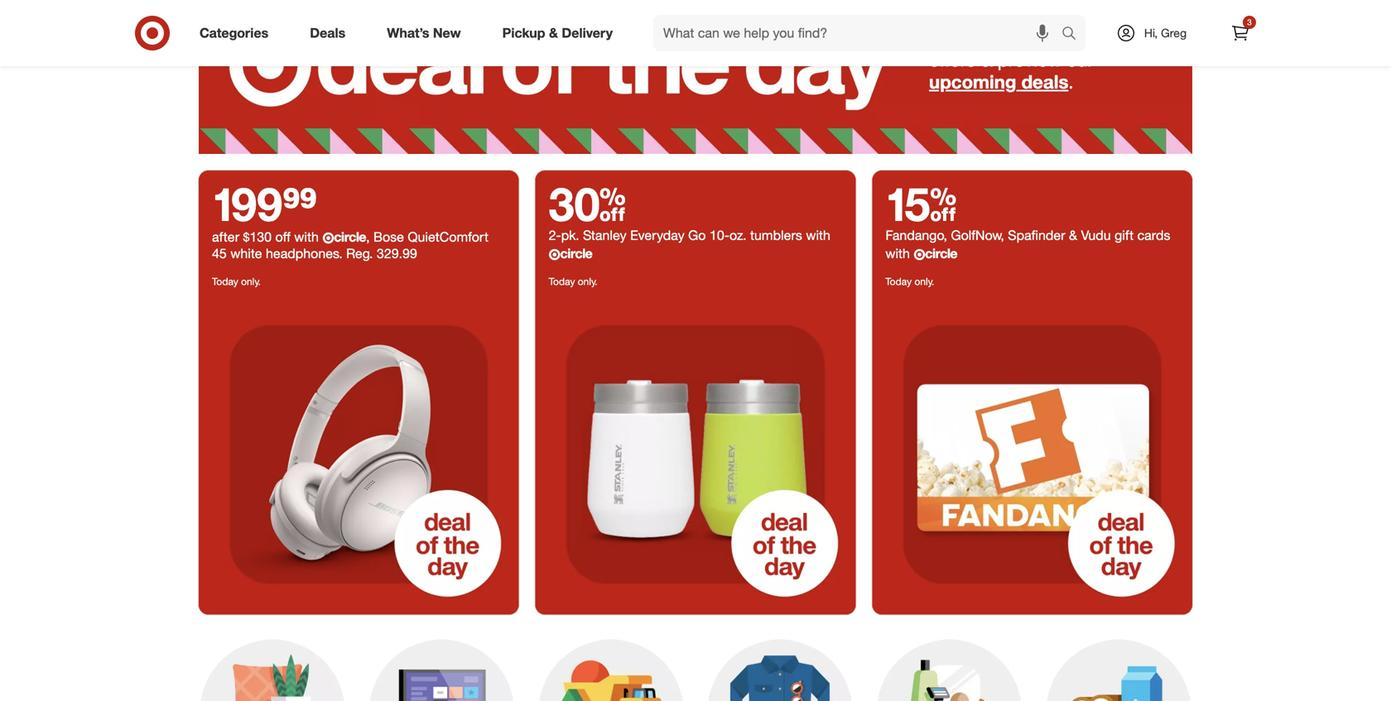 Task type: locate. For each thing, give the bounding box(es) containing it.
0 horizontal spatial today only.
[[212, 276, 261, 288]]

only. down fandango,
[[915, 276, 935, 288]]

greg
[[1161, 26, 1187, 40]]

with inside 30 2-pk. stanley everyday go 10-oz. tumblers with circle
[[806, 228, 831, 244]]

2 vertical spatial &
[[1069, 228, 1078, 244]]

categories
[[200, 25, 269, 41]]

headphones.
[[266, 246, 343, 262]]

0 horizontal spatial only.
[[241, 276, 261, 288]]

fandango, golfnow, spafinder & vudu gift cards with
[[886, 228, 1171, 262]]

pk.
[[561, 228, 579, 244]]

0 horizontal spatial today
[[212, 276, 238, 288]]

only.
[[241, 276, 261, 288], [578, 276, 598, 288], [915, 276, 935, 288]]

offers
[[929, 48, 976, 71]]

today down fandango,
[[886, 276, 912, 288]]

only. down stanley
[[578, 276, 598, 288]]

2 horizontal spatial only.
[[915, 276, 935, 288]]

off
[[275, 229, 291, 245]]

deals
[[1022, 71, 1069, 93]]

0 vertical spatial &
[[549, 25, 558, 41]]

stanley
[[583, 228, 627, 244]]

today down 2-
[[549, 276, 575, 288]]

2 horizontal spatial today only.
[[886, 276, 935, 288]]

circle
[[1063, 26, 1111, 49], [334, 229, 366, 245], [560, 246, 593, 262], [925, 246, 958, 262]]

99
[[283, 175, 317, 232]]

oz.
[[730, 228, 747, 244]]

with right tumblers on the right top of page
[[806, 228, 831, 244]]

with
[[806, 228, 831, 244], [294, 229, 319, 245], [886, 246, 910, 262]]

1 today only. from the left
[[212, 276, 261, 288]]

2 today only. from the left
[[549, 276, 598, 288]]

circle inside score today's ◎ circle tm offers & preview our upcoming deals .
[[1063, 26, 1111, 49]]

with up the headphones.
[[294, 229, 319, 245]]

only. down the white
[[241, 276, 261, 288]]

329.99
[[377, 246, 417, 262]]

with inside fandango, golfnow, spafinder & vudu gift cards with
[[886, 246, 910, 262]]

$130
[[243, 229, 272, 245]]

3 today from the left
[[886, 276, 912, 288]]

with down fandango,
[[886, 246, 910, 262]]

today
[[212, 276, 238, 288], [549, 276, 575, 288], [886, 276, 912, 288]]

go
[[688, 228, 706, 244]]

& right pickup
[[549, 25, 558, 41]]

& right offers
[[981, 48, 993, 71]]

2 today from the left
[[549, 276, 575, 288]]

score
[[929, 26, 978, 49]]

2 horizontal spatial &
[[1069, 228, 1078, 244]]

2 horizontal spatial today
[[886, 276, 912, 288]]

cards
[[1138, 228, 1171, 244]]

today only. down the white
[[212, 276, 261, 288]]

What can we help you find? suggestions appear below search field
[[654, 15, 1066, 51]]

1 horizontal spatial today only.
[[549, 276, 598, 288]]

30
[[549, 175, 626, 232]]

today down 45
[[212, 276, 238, 288]]

1 vertical spatial &
[[981, 48, 993, 71]]

1 horizontal spatial with
[[806, 228, 831, 244]]

2 only. from the left
[[578, 276, 598, 288]]

circle inside 30 2-pk. stanley everyday go 10-oz. tumblers with circle
[[560, 246, 593, 262]]

3 today only. from the left
[[886, 276, 935, 288]]

1 horizontal spatial only.
[[578, 276, 598, 288]]

&
[[549, 25, 558, 41], [981, 48, 993, 71], [1069, 228, 1078, 244]]

target deal of the day image
[[199, 0, 1193, 154], [873, 295, 1193, 615], [199, 295, 519, 615], [536, 295, 856, 615]]

preview
[[998, 48, 1062, 71]]

pickup & delivery link
[[488, 15, 634, 51]]

.
[[1069, 71, 1074, 93]]

search
[[1054, 27, 1094, 43]]

today for 15
[[886, 276, 912, 288]]

2 horizontal spatial with
[[886, 246, 910, 262]]

& left vudu
[[1069, 228, 1078, 244]]

1 horizontal spatial &
[[981, 48, 993, 71]]

today only. down fandango,
[[886, 276, 935, 288]]

everyday
[[630, 228, 685, 244]]

15
[[886, 175, 957, 232]]

3 only. from the left
[[915, 276, 935, 288]]

1 horizontal spatial today
[[549, 276, 575, 288]]

& inside score today's ◎ circle tm offers & preview our upcoming deals .
[[981, 48, 993, 71]]

today only. down 'pk.'
[[549, 276, 598, 288]]

today only.
[[212, 276, 261, 288], [549, 276, 598, 288], [886, 276, 935, 288]]

reg.
[[346, 246, 373, 262]]



Task type: describe. For each thing, give the bounding box(es) containing it.
spafinder
[[1008, 228, 1066, 244]]

quietcomfort
[[408, 229, 489, 245]]

deals link
[[296, 15, 366, 51]]

today for 30
[[549, 276, 575, 288]]

1 today from the left
[[212, 276, 238, 288]]

what's
[[387, 25, 429, 41]]

0 horizontal spatial &
[[549, 25, 558, 41]]

2-
[[549, 228, 561, 244]]

tumblers
[[750, 228, 803, 244]]

categories link
[[186, 15, 289, 51]]

, bose quietcomfort 45 white headphones. reg. 329.99
[[212, 229, 489, 262]]

1 only. from the left
[[241, 276, 261, 288]]

0 horizontal spatial with
[[294, 229, 319, 245]]

what's new
[[387, 25, 461, 41]]

target deal of the day image for fandango, golfnow, spafinder & vudu gift cards with
[[873, 295, 1193, 615]]

golfnow,
[[951, 228, 1005, 244]]

hi,
[[1145, 26, 1158, 40]]

after $130 off with
[[212, 229, 323, 245]]

45
[[212, 246, 227, 262]]

vudu
[[1081, 228, 1111, 244]]

our
[[1067, 48, 1094, 71]]

only. for 30
[[578, 276, 598, 288]]

gift
[[1115, 228, 1134, 244]]

,
[[366, 229, 370, 245]]

hi, greg
[[1145, 26, 1187, 40]]

pickup & delivery
[[503, 25, 613, 41]]

only. for 15
[[915, 276, 935, 288]]

199 99
[[212, 175, 317, 232]]

10-
[[710, 228, 730, 244]]

search button
[[1054, 15, 1094, 55]]

upcoming
[[929, 71, 1017, 93]]

today's
[[983, 26, 1041, 49]]

today only. for 15
[[886, 276, 935, 288]]

target deal of the day image for after $130 off with
[[199, 295, 519, 615]]

3 link
[[1223, 15, 1259, 51]]

bose
[[374, 229, 404, 245]]

◎
[[1046, 30, 1063, 47]]

pickup
[[503, 25, 546, 41]]

30 2-pk. stanley everyday go 10-oz. tumblers with circle
[[549, 175, 831, 262]]

& inside fandango, golfnow, spafinder & vudu gift cards with
[[1069, 228, 1078, 244]]

deals
[[310, 25, 346, 41]]

today only. for 30
[[549, 276, 598, 288]]

after
[[212, 229, 239, 245]]

tm
[[1111, 38, 1121, 46]]

fandango,
[[886, 228, 948, 244]]

score today's ◎ circle tm offers & preview our upcoming deals .
[[929, 26, 1121, 93]]

3
[[1248, 17, 1252, 27]]

new
[[433, 25, 461, 41]]

199
[[212, 175, 283, 232]]

delivery
[[562, 25, 613, 41]]

white
[[230, 246, 262, 262]]

target deal of the day image for 2-pk. stanley everyday go 10-oz. tumblers with
[[536, 295, 856, 615]]

what's new link
[[373, 15, 482, 51]]



Task type: vqa. For each thing, say whether or not it's contained in the screenshot.
New
yes



